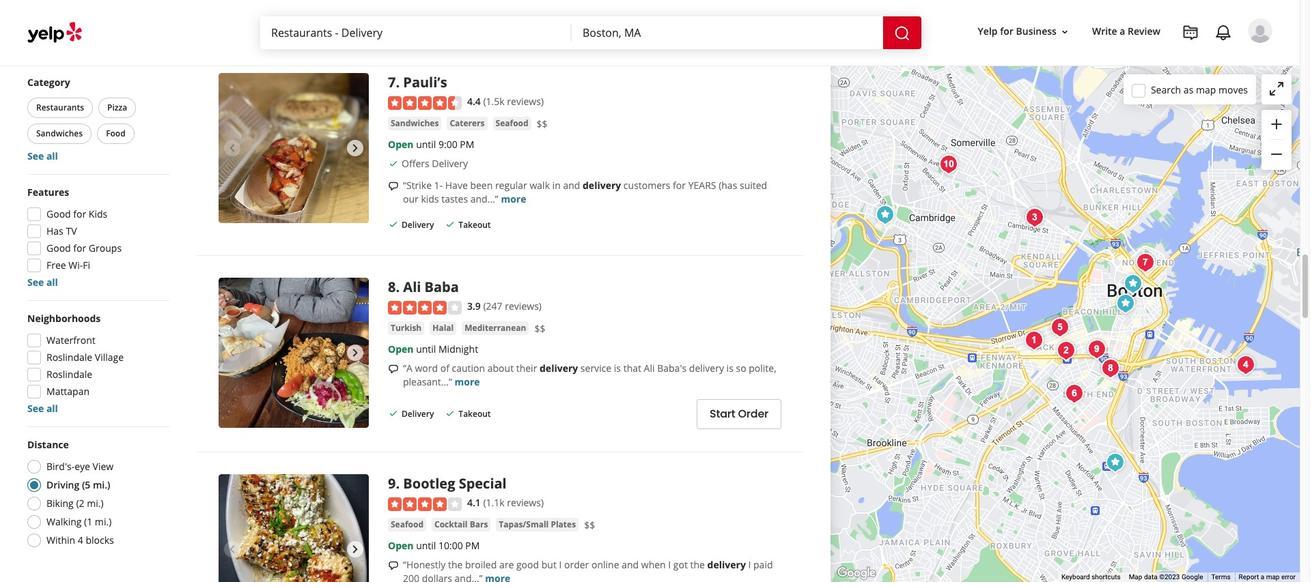 Task type: describe. For each thing, give the bounding box(es) containing it.
dumpling xuan image
[[1021, 204, 1049, 232]]

customers for years (has suited our kids tastes and..."
[[403, 179, 768, 206]]

halal
[[433, 322, 454, 334]]

1 is from the left
[[614, 362, 621, 375]]

data
[[1145, 574, 1158, 582]]

tapas/small plates button
[[496, 519, 579, 532]]

16 speech v2 image for 9
[[388, 561, 399, 572]]

3 good from the top
[[46, 242, 71, 255]]

word
[[415, 362, 438, 375]]

0 horizontal spatial seafood link
[[388, 519, 427, 532]]

tastes
[[442, 193, 468, 206]]

has tv
[[46, 225, 77, 238]]

previous image for 9
[[224, 542, 241, 559]]

see all for waterfront
[[27, 403, 58, 416]]

paid
[[754, 559, 773, 572]]

order for delivery
[[738, 5, 769, 21]]

group containing category
[[25, 76, 169, 163]]

village
[[95, 351, 124, 364]]

until for ali
[[416, 343, 436, 356]]

Near text field
[[583, 25, 873, 40]]

years
[[689, 179, 717, 192]]

caterers
[[450, 117, 485, 129]]

restaurants
[[36, 102, 84, 113]]

baba
[[425, 278, 459, 297]]

brad k. image
[[1249, 18, 1273, 43]]

service
[[581, 362, 612, 375]]

order
[[565, 559, 589, 572]]

2 is from the left
[[727, 362, 734, 375]]

zoom out image
[[1269, 146, 1286, 163]]

cocktail bars
[[435, 519, 488, 531]]

keyboard shortcuts button
[[1062, 573, 1121, 583]]

see all button for waterfront
[[27, 403, 58, 416]]

been
[[470, 179, 493, 192]]

until for bootleg
[[416, 540, 436, 553]]

"strike 1- have been regular walk in and delivery
[[403, 179, 621, 192]]

previous image for 8
[[224, 345, 241, 362]]

reviews) for 9 . bootleg special
[[507, 497, 544, 510]]

more for regular
[[501, 193, 527, 206]]

0 vertical spatial ali
[[403, 278, 421, 297]]

broiled
[[465, 559, 497, 572]]

see all for good for kids
[[27, 276, 58, 289]]

bird's-eye view
[[46, 461, 114, 474]]

search as map moves
[[1152, 83, 1249, 96]]

customers
[[624, 179, 671, 192]]

open for pauli's
[[388, 138, 414, 151]]

business
[[1017, 25, 1057, 38]]

are
[[500, 559, 514, 572]]

map data ©2023 google
[[1130, 574, 1204, 582]]

keyboard shortcuts
[[1062, 574, 1121, 582]]

$$ for ali baba
[[535, 322, 546, 335]]

of
[[441, 362, 450, 375]]

0 vertical spatial takeout
[[548, 7, 580, 19]]

neighborhoods
[[27, 312, 101, 325]]

search
[[1152, 83, 1182, 96]]

online
[[592, 559, 620, 572]]

ali inside service is that ali baba's delivery is so polite, pleasant..."
[[644, 362, 655, 375]]

have
[[445, 179, 468, 192]]

open for bootleg special
[[388, 540, 414, 553]]

tapas/small plates
[[499, 519, 576, 531]]

good
[[517, 559, 539, 572]]

bootleg
[[403, 475, 455, 494]]

ihop image
[[872, 202, 899, 229]]

google image
[[835, 565, 880, 583]]

shortcuts
[[1092, 574, 1121, 582]]

start order link for delivery
[[697, 0, 782, 28]]

cocktail
[[435, 519, 468, 531]]

dinner
[[89, 22, 119, 35]]

dollars
[[422, 573, 452, 583]]

1 the from the left
[[448, 559, 463, 572]]

delivery right their
[[540, 362, 578, 375]]

new
[[85, 39, 105, 52]]

walking
[[46, 516, 82, 529]]

0 vertical spatial seafood link
[[493, 117, 531, 130]]

halal link
[[430, 322, 457, 335]]

write a review
[[1093, 25, 1161, 38]]

good for has
[[46, 208, 71, 221]]

see all button for good for kids
[[27, 276, 58, 289]]

tapas/small
[[499, 519, 549, 531]]

pm for pauli's
[[460, 138, 475, 151]]

10:00
[[439, 540, 463, 553]]

report
[[1240, 574, 1260, 582]]

midnight
[[439, 343, 478, 356]]

i paid 200 dollars and..."
[[403, 559, 773, 583]]

start order link for takeout
[[697, 400, 782, 430]]

option group containing distance
[[23, 439, 169, 552]]

map for moves
[[1197, 83, 1217, 96]]

a for write
[[1120, 25, 1126, 38]]

within 4 blocks
[[46, 534, 114, 547]]

ali baba image
[[1097, 355, 1125, 383]]

3.9 star rating image
[[388, 301, 462, 315]]

walk
[[530, 179, 550, 192]]

saltie girl image
[[1047, 314, 1074, 342]]

free
[[46, 259, 66, 272]]

1 horizontal spatial and
[[563, 179, 581, 192]]

delivery left 'paid'
[[708, 559, 746, 572]]

mattapan
[[46, 385, 90, 398]]

ali baba link
[[403, 278, 459, 297]]

reviews) for 8 . ali baba
[[505, 300, 542, 313]]

search image
[[895, 25, 911, 41]]

1 i from the left
[[559, 559, 562, 572]]

bootleg special link
[[403, 475, 507, 494]]

1 all from the top
[[46, 150, 58, 163]]

"a word of caution about their delivery
[[403, 362, 578, 375]]

4.1
[[467, 497, 481, 510]]

our
[[403, 193, 419, 206]]

moves
[[1219, 83, 1249, 96]]

caterers button
[[447, 117, 488, 130]]

delivery down our
[[402, 219, 434, 231]]

more link for regular
[[501, 193, 527, 206]]

9 . bootleg special
[[388, 475, 507, 494]]

biking
[[46, 498, 74, 511]]

slideshow element for 8
[[219, 278, 369, 429]]

7
[[388, 73, 396, 92]]

more for about
[[455, 376, 480, 389]]

2 the from the left
[[691, 559, 705, 572]]

for for years
[[673, 179, 686, 192]]

when
[[642, 559, 666, 572]]

krasi image
[[1021, 327, 1048, 355]]

turkish button
[[388, 322, 425, 335]]

delivery left customers
[[583, 179, 621, 192]]

2 i from the left
[[669, 559, 671, 572]]

eye
[[75, 461, 90, 474]]

©2023
[[1160, 574, 1181, 582]]

2 horizontal spatial and
[[622, 559, 639, 572]]

in
[[553, 179, 561, 192]]

yelp for business button
[[973, 19, 1076, 44]]

delivery down pleasant..." at the bottom of the page
[[402, 409, 434, 420]]

mediterranean button
[[462, 322, 529, 335]]

for for kids
[[73, 208, 86, 221]]

open until midnight
[[388, 343, 478, 356]]

applebee's grill + bar image
[[1102, 450, 1129, 477]]

next image for 8 . ali baba
[[347, 345, 364, 362]]

start order for takeout
[[710, 407, 769, 423]]

1 see all button from the top
[[27, 150, 58, 163]]

got
[[674, 559, 688, 572]]

8 . ali baba
[[388, 278, 459, 297]]

report a map error
[[1240, 574, 1297, 582]]

wi-
[[69, 259, 83, 272]]

cocktail bars link
[[432, 519, 491, 532]]

7 . pauli's
[[388, 73, 447, 92]]

about
[[488, 362, 514, 375]]

terms
[[1212, 574, 1231, 582]]

roslindale for roslindale village
[[46, 351, 92, 364]]

zoom in image
[[1269, 116, 1286, 132]]

pauli's image
[[1132, 249, 1159, 277]]

. for 9
[[396, 475, 400, 494]]

terms link
[[1212, 574, 1231, 582]]



Task type: locate. For each thing, give the bounding box(es) containing it.
1 vertical spatial next image
[[347, 345, 364, 362]]

3 see all from the top
[[27, 403, 58, 416]]

start for delivery
[[710, 5, 736, 21]]

ali right "8"
[[403, 278, 421, 297]]

1 vertical spatial roslindale
[[46, 368, 92, 381]]

seafood button for the leftmost seafood link
[[388, 519, 427, 532]]

1 see all from the top
[[27, 150, 58, 163]]

2 vertical spatial until
[[416, 540, 436, 553]]

sandwiches down the restaurants button
[[36, 128, 83, 139]]

user actions element
[[967, 17, 1292, 101]]

next image for 7 . pauli's
[[347, 140, 364, 157]]

2 good from the top
[[46, 208, 71, 221]]

$$ for bootleg special
[[584, 519, 595, 532]]

waterfront
[[46, 334, 95, 347]]

open up offers
[[388, 138, 414, 151]]

is left that on the bottom
[[614, 362, 621, 375]]

0 vertical spatial $$
[[537, 117, 548, 130]]

0 vertical spatial until
[[416, 138, 436, 151]]

until for pauli's
[[416, 138, 436, 151]]

sandwiches inside group
[[36, 128, 83, 139]]

0 vertical spatial start
[[710, 5, 736, 21]]

regular
[[495, 179, 527, 192]]

slideshow element for 9
[[219, 475, 369, 583]]

all down mattapan
[[46, 403, 58, 416]]

1 vertical spatial more link
[[455, 376, 480, 389]]

1 good from the top
[[46, 22, 71, 35]]

0 horizontal spatial and
[[65, 39, 82, 52]]

carolicious image
[[935, 151, 963, 178]]

0 horizontal spatial is
[[614, 362, 621, 375]]

2 vertical spatial reviews)
[[507, 497, 544, 510]]

seafood button down 4.1 star rating image
[[388, 519, 427, 532]]

reviews) right (247
[[505, 300, 542, 313]]

next image
[[347, 140, 364, 157], [347, 345, 364, 362]]

all up features
[[46, 150, 58, 163]]

. for 7
[[396, 73, 400, 92]]

review
[[1128, 25, 1161, 38]]

roslindale down waterfront
[[46, 351, 92, 364]]

"strike
[[403, 179, 432, 192]]

0 vertical spatial start order
[[710, 5, 769, 21]]

see all button down mattapan
[[27, 403, 58, 416]]

for left years
[[673, 179, 686, 192]]

1 horizontal spatial the
[[691, 559, 705, 572]]

a inside write a review 'link'
[[1120, 25, 1126, 38]]

and right hot
[[65, 39, 82, 52]]

order for takeout
[[738, 407, 769, 423]]

0 horizontal spatial ali
[[403, 278, 421, 297]]

1 roslindale from the top
[[46, 351, 92, 364]]

2 vertical spatial see all
[[27, 403, 58, 416]]

open up the "a
[[388, 343, 414, 356]]

None field
[[271, 25, 561, 40], [583, 25, 873, 40]]

$$ for pauli's
[[537, 117, 548, 130]]

polite,
[[749, 362, 777, 375]]

more down caution
[[455, 376, 480, 389]]

0 vertical spatial roslindale
[[46, 351, 92, 364]]

good up free
[[46, 242, 71, 255]]

hot and new
[[46, 39, 105, 52]]

1 vertical spatial a
[[1261, 574, 1265, 582]]

cocktail bars button
[[432, 519, 491, 532]]

order up near field
[[738, 5, 769, 21]]

all for good for kids
[[46, 276, 58, 289]]

group
[[25, 76, 169, 163], [1262, 110, 1292, 170], [23, 186, 169, 290], [23, 312, 169, 416]]

more link down caution
[[455, 376, 480, 389]]

. for 8
[[396, 278, 400, 297]]

0 vertical spatial see all button
[[27, 150, 58, 163]]

1 vertical spatial $$
[[535, 322, 546, 335]]

start
[[710, 5, 736, 21], [710, 407, 736, 423]]

mi.) for driving (5 mi.)
[[93, 479, 110, 492]]

1 vertical spatial and
[[563, 179, 581, 192]]

2 horizontal spatial i
[[749, 559, 751, 572]]

1 none field from the left
[[271, 25, 561, 40]]

2 until from the top
[[416, 343, 436, 356]]

2 vertical spatial mi.)
[[95, 516, 112, 529]]

16 checkmark v2 image
[[477, 7, 488, 18], [534, 7, 545, 18], [388, 158, 399, 169], [388, 219, 399, 230], [445, 219, 456, 230], [388, 409, 399, 420], [445, 409, 456, 420]]

previous image
[[224, 140, 241, 157]]

reviews) right (1.5k at left top
[[507, 95, 544, 108]]

outdoor
[[402, 7, 435, 19]]

roslindale up mattapan
[[46, 368, 92, 381]]

pm up broiled on the left bottom of page
[[466, 540, 480, 553]]

the right got
[[691, 559, 705, 572]]

slideshow element for 7
[[219, 73, 369, 224]]

1 horizontal spatial none field
[[583, 25, 873, 40]]

2 see from the top
[[27, 276, 44, 289]]

(247
[[484, 300, 503, 313]]

Find text field
[[271, 25, 561, 40]]

seafood link down 4.1 star rating image
[[388, 519, 427, 532]]

seafood button down 4.4 (1.5k reviews)
[[493, 117, 531, 130]]

1 vertical spatial start order link
[[697, 400, 782, 430]]

next image
[[347, 542, 364, 559]]

(has
[[719, 179, 738, 192]]

report a map error link
[[1240, 574, 1297, 582]]

see for waterfront
[[27, 403, 44, 416]]

1 start from the top
[[710, 5, 736, 21]]

good up has tv
[[46, 208, 71, 221]]

1 vertical spatial open
[[388, 343, 414, 356]]

and..." inside 'customers for years (has suited our kids tastes and..."'
[[471, 193, 499, 206]]

2 none field from the left
[[583, 25, 873, 40]]

mi.) for biking (2 mi.)
[[87, 498, 104, 511]]

good for hot
[[46, 22, 71, 35]]

1 vertical spatial good
[[46, 208, 71, 221]]

error
[[1282, 574, 1297, 582]]

0 vertical spatial start order link
[[697, 0, 782, 28]]

all down free
[[46, 276, 58, 289]]

0 vertical spatial next image
[[347, 140, 364, 157]]

pm for bootleg
[[466, 540, 480, 553]]

200
[[403, 573, 420, 583]]

delivery right seating
[[491, 7, 523, 19]]

delivery
[[583, 179, 621, 192], [540, 362, 578, 375], [689, 362, 724, 375], [708, 559, 746, 572]]

keyboard
[[1062, 574, 1091, 582]]

16 speech v2 image left the "a
[[388, 364, 399, 375]]

0 horizontal spatial map
[[1197, 83, 1217, 96]]

i left got
[[669, 559, 671, 572]]

(1
[[84, 516, 92, 529]]

but
[[542, 559, 557, 572]]

1 vertical spatial slideshow element
[[219, 278, 369, 429]]

2 next image from the top
[[347, 345, 364, 362]]

1 horizontal spatial ali
[[644, 362, 655, 375]]

groups
[[89, 242, 122, 255]]

the salty pig image
[[1053, 338, 1080, 365]]

1 16 speech v2 image from the top
[[388, 181, 399, 192]]

blocks
[[86, 534, 114, 547]]

pauli's
[[403, 73, 447, 92]]

16 checkmark v2 image
[[388, 7, 399, 18]]

. left pauli's
[[396, 73, 400, 92]]

expand map image
[[1269, 81, 1286, 97]]

(5
[[82, 479, 90, 492]]

until up "honestly
[[416, 540, 436, 553]]

features
[[27, 186, 69, 199]]

mediterranean link
[[462, 322, 529, 335]]

see for good for kids
[[27, 276, 44, 289]]

2 vertical spatial see all button
[[27, 403, 58, 416]]

and..."
[[471, 193, 499, 206], [455, 573, 483, 583]]

1 . from the top
[[396, 73, 400, 92]]

None search field
[[260, 16, 925, 49]]

see all button down free
[[27, 276, 58, 289]]

sandwiches inside sandwiches "link"
[[391, 117, 439, 129]]

a right write
[[1120, 25, 1126, 38]]

0 vertical spatial 16 speech v2 image
[[388, 181, 399, 192]]

2 vertical spatial 16 speech v2 image
[[388, 561, 399, 572]]

1 vertical spatial takeout
[[459, 219, 491, 231]]

starbucks image
[[1120, 271, 1147, 298], [1112, 290, 1140, 318]]

for for business
[[1001, 25, 1014, 38]]

(2
[[76, 498, 84, 511]]

0 horizontal spatial none field
[[271, 25, 561, 40]]

2 vertical spatial $$
[[584, 519, 595, 532]]

1 slideshow element from the top
[[219, 73, 369, 224]]

category
[[27, 76, 70, 89]]

map left error
[[1267, 574, 1280, 582]]

seafood button
[[493, 117, 531, 130], [388, 519, 427, 532]]

0 vertical spatial and..."
[[471, 193, 499, 206]]

for left "kids"
[[73, 208, 86, 221]]

start for takeout
[[710, 407, 736, 423]]

i left 'paid'
[[749, 559, 751, 572]]

2 all from the top
[[46, 276, 58, 289]]

"honestly
[[403, 559, 446, 572]]

0 horizontal spatial the
[[448, 559, 463, 572]]

0 vertical spatial open
[[388, 138, 414, 151]]

slideshow element
[[219, 73, 369, 224], [219, 278, 369, 429], [219, 475, 369, 583]]

pauli's link
[[403, 73, 447, 92]]

a right report
[[1261, 574, 1265, 582]]

roslindale for roslindale
[[46, 368, 92, 381]]

2 open from the top
[[388, 343, 414, 356]]

start order for delivery
[[710, 5, 769, 21]]

until up the offers delivery
[[416, 138, 436, 151]]

3 all from the top
[[46, 403, 58, 416]]

more link down "strike 1- have been regular walk in and delivery at the top
[[501, 193, 527, 206]]

offers
[[402, 157, 430, 170]]

1 horizontal spatial is
[[727, 362, 734, 375]]

0 vertical spatial reviews)
[[507, 95, 544, 108]]

1 vertical spatial start
[[710, 407, 736, 423]]

bootleg special image
[[1084, 336, 1111, 364]]

9
[[388, 475, 396, 494]]

4.4 (1.5k reviews)
[[467, 95, 544, 108]]

more link for about
[[455, 376, 480, 389]]

seafood button for topmost seafood link
[[493, 117, 531, 130]]

3 16 speech v2 image from the top
[[388, 561, 399, 572]]

good up hot
[[46, 22, 71, 35]]

for inside button
[[1001, 25, 1014, 38]]

1 vertical spatial more
[[455, 376, 480, 389]]

1 vertical spatial seafood
[[391, 519, 424, 531]]

open for ali baba
[[388, 343, 414, 356]]

0 horizontal spatial seafood
[[391, 519, 424, 531]]

sandwiches button inside group
[[27, 124, 92, 144]]

delivery down 9:00
[[432, 157, 468, 170]]

see all down mattapan
[[27, 403, 58, 416]]

1 vertical spatial mi.)
[[87, 498, 104, 511]]

map for error
[[1267, 574, 1280, 582]]

1 horizontal spatial seafood
[[496, 117, 529, 129]]

0 vertical spatial a
[[1120, 25, 1126, 38]]

1 vertical spatial see all button
[[27, 276, 58, 289]]

0 vertical spatial all
[[46, 150, 58, 163]]

map
[[1130, 574, 1143, 582]]

0 vertical spatial more
[[501, 193, 527, 206]]

all for waterfront
[[46, 403, 58, 416]]

1 until from the top
[[416, 138, 436, 151]]

0 vertical spatial seafood button
[[493, 117, 531, 130]]

3 see all button from the top
[[27, 403, 58, 416]]

is
[[614, 362, 621, 375], [727, 362, 734, 375]]

0 vertical spatial more link
[[501, 193, 527, 206]]

0 horizontal spatial i
[[559, 559, 562, 572]]

delivery inside service is that ali baba's delivery is so polite, pleasant..."
[[689, 362, 724, 375]]

and right in
[[563, 179, 581, 192]]

kids
[[89, 208, 107, 221]]

1 order from the top
[[738, 5, 769, 21]]

2 vertical spatial .
[[396, 475, 400, 494]]

2 vertical spatial slideshow element
[[219, 475, 369, 583]]

for up wi- at the top of page
[[73, 242, 86, 255]]

service is that ali baba's delivery is so polite, pleasant..."
[[403, 362, 777, 389]]

2 vertical spatial see
[[27, 403, 44, 416]]

sandwiches button down 4.4 star rating image
[[388, 117, 442, 130]]

0 vertical spatial and
[[65, 39, 82, 52]]

chickadee image
[[1233, 352, 1260, 379]]

see up neighborhoods
[[27, 276, 44, 289]]

baba's
[[658, 362, 687, 375]]

view
[[93, 461, 114, 474]]

0 vertical spatial seafood
[[496, 117, 529, 129]]

1 start order link from the top
[[697, 0, 782, 28]]

1 horizontal spatial sandwiches button
[[388, 117, 442, 130]]

1 see from the top
[[27, 150, 44, 163]]

notifications image
[[1216, 25, 1232, 41]]

distance
[[27, 439, 69, 452]]

2 see all from the top
[[27, 276, 58, 289]]

2 roslindale from the top
[[46, 368, 92, 381]]

0 vertical spatial .
[[396, 73, 400, 92]]

group containing features
[[23, 186, 169, 290]]

2 previous image from the top
[[224, 542, 241, 559]]

their
[[516, 362, 537, 375]]

mi.) right (2
[[87, 498, 104, 511]]

more down "strike 1- have been regular walk in and delivery at the top
[[501, 193, 527, 206]]

3 i from the left
[[749, 559, 751, 572]]

the down the 10:00
[[448, 559, 463, 572]]

roslindale village
[[46, 351, 124, 364]]

(1.1k
[[484, 497, 505, 510]]

see all down free
[[27, 276, 58, 289]]

map right as
[[1197, 83, 1217, 96]]

2 vertical spatial all
[[46, 403, 58, 416]]

1 vertical spatial ali
[[644, 362, 655, 375]]

seafood down 4.1 star rating image
[[391, 519, 424, 531]]

4
[[78, 534, 83, 547]]

0 horizontal spatial sandwiches
[[36, 128, 83, 139]]

a for report
[[1261, 574, 1265, 582]]

projects image
[[1183, 25, 1199, 41]]

see all up features
[[27, 150, 58, 163]]

sandwiches for rightmost sandwiches button
[[391, 117, 439, 129]]

tv
[[66, 225, 77, 238]]

and left when
[[622, 559, 639, 572]]

$$ down 4.4 (1.5k reviews)
[[537, 117, 548, 130]]

0 horizontal spatial sandwiches button
[[27, 124, 92, 144]]

turkish
[[391, 322, 422, 334]]

0 vertical spatial see all
[[27, 150, 58, 163]]

3 . from the top
[[396, 475, 400, 494]]

seafood down 4.4 (1.5k reviews)
[[496, 117, 529, 129]]

hot
[[46, 39, 63, 52]]

$$ right plates
[[584, 519, 595, 532]]

1 horizontal spatial seafood link
[[493, 117, 531, 130]]

for up hot and new
[[73, 22, 86, 35]]

see all button up features
[[27, 150, 58, 163]]

and..." inside i paid 200 dollars and..."
[[455, 573, 483, 583]]

none field find
[[271, 25, 561, 40]]

is left the so
[[727, 362, 734, 375]]

0 horizontal spatial more
[[455, 376, 480, 389]]

sandwiches
[[391, 117, 439, 129], [36, 128, 83, 139]]

1 vertical spatial .
[[396, 278, 400, 297]]

i inside i paid 200 dollars and..."
[[749, 559, 751, 572]]

until up the word
[[416, 343, 436, 356]]

takeout
[[548, 7, 580, 19], [459, 219, 491, 231], [459, 409, 491, 420]]

anoush'ella image
[[1061, 381, 1088, 408]]

1 vertical spatial 16 speech v2 image
[[388, 364, 399, 375]]

open up "honestly
[[388, 540, 414, 553]]

2 vertical spatial takeout
[[459, 409, 491, 420]]

0 vertical spatial pm
[[460, 138, 475, 151]]

8
[[388, 278, 396, 297]]

previous image
[[224, 345, 241, 362], [224, 542, 241, 559]]

1 next image from the top
[[347, 140, 364, 157]]

1 vertical spatial and..."
[[455, 573, 483, 583]]

0 horizontal spatial more link
[[455, 376, 480, 389]]

option group
[[23, 439, 169, 552]]

1 open from the top
[[388, 138, 414, 151]]

none field near
[[583, 25, 873, 40]]

1 horizontal spatial more
[[501, 193, 527, 206]]

3.9
[[467, 300, 481, 313]]

reviews) up tapas/small
[[507, 497, 544, 510]]

ali right that on the bottom
[[644, 362, 655, 375]]

mi.)
[[93, 479, 110, 492], [87, 498, 104, 511], [95, 516, 112, 529]]

1 vertical spatial reviews)
[[505, 300, 542, 313]]

4.4 star rating image
[[388, 96, 462, 110]]

16 chevron down v2 image
[[1060, 26, 1071, 37]]

2 vertical spatial open
[[388, 540, 414, 553]]

order
[[738, 5, 769, 21], [738, 407, 769, 423]]

sandwiches link
[[388, 117, 442, 130]]

2 . from the top
[[396, 278, 400, 297]]

2 start order from the top
[[710, 407, 769, 423]]

sandwiches for sandwiches button inside group
[[36, 128, 83, 139]]

3 open from the top
[[388, 540, 414, 553]]

2 start from the top
[[710, 407, 736, 423]]

1 horizontal spatial more link
[[501, 193, 527, 206]]

1 vertical spatial see
[[27, 276, 44, 289]]

0 vertical spatial order
[[738, 5, 769, 21]]

for for dinner
[[73, 22, 86, 35]]

16 speech v2 image for 8
[[388, 364, 399, 375]]

pm right 9:00
[[460, 138, 475, 151]]

1 vertical spatial start order
[[710, 407, 769, 423]]

1 previous image from the top
[[224, 345, 241, 362]]

0 vertical spatial previous image
[[224, 345, 241, 362]]

4.1 star rating image
[[388, 498, 462, 512]]

2 16 speech v2 image from the top
[[388, 364, 399, 375]]

mi.) right (5
[[93, 479, 110, 492]]

start order down the so
[[710, 407, 769, 423]]

1 vertical spatial until
[[416, 343, 436, 356]]

reviews) for 7 . pauli's
[[507, 95, 544, 108]]

0 vertical spatial map
[[1197, 83, 1217, 96]]

1 vertical spatial all
[[46, 276, 58, 289]]

2 see all button from the top
[[27, 276, 58, 289]]

1 horizontal spatial i
[[669, 559, 671, 572]]

3 until from the top
[[416, 540, 436, 553]]

0 vertical spatial mi.)
[[93, 479, 110, 492]]

. left ali baba link
[[396, 278, 400, 297]]

group containing neighborhoods
[[23, 312, 169, 416]]

1 vertical spatial previous image
[[224, 542, 241, 559]]

write a review link
[[1087, 19, 1167, 44]]

for inside 'customers for years (has suited our kids tastes and..."'
[[673, 179, 686, 192]]

3 see from the top
[[27, 403, 44, 416]]

caution
[[452, 362, 485, 375]]

good for dinner
[[46, 22, 119, 35]]

delivery left the so
[[689, 362, 724, 375]]

see all
[[27, 150, 58, 163], [27, 276, 58, 289], [27, 403, 58, 416]]

0 vertical spatial good
[[46, 22, 71, 35]]

mi.) right (1
[[95, 516, 112, 529]]

and..." down been at the top left
[[471, 193, 499, 206]]

0 horizontal spatial seafood button
[[388, 519, 427, 532]]

1 horizontal spatial map
[[1267, 574, 1280, 582]]

see up features
[[27, 150, 44, 163]]

1 vertical spatial pm
[[466, 540, 480, 553]]

16 speech v2 image left "honestly
[[388, 561, 399, 572]]

for right yelp
[[1001, 25, 1014, 38]]

seafood link
[[493, 117, 531, 130], [388, 519, 427, 532]]

sandwiches button down the restaurants button
[[27, 124, 92, 144]]

i right but
[[559, 559, 562, 572]]

start order up near field
[[710, 5, 769, 21]]

that
[[624, 362, 642, 375]]

3 slideshow element from the top
[[219, 475, 369, 583]]

1 vertical spatial seafood link
[[388, 519, 427, 532]]

"a
[[403, 362, 413, 375]]

and..." down broiled on the left bottom of page
[[455, 573, 483, 583]]

. left bootleg at the left
[[396, 475, 400, 494]]

2 slideshow element from the top
[[219, 278, 369, 429]]

order down the polite,
[[738, 407, 769, 423]]

0 vertical spatial see
[[27, 150, 44, 163]]

map
[[1197, 83, 1217, 96], [1267, 574, 1280, 582]]

map region
[[782, 0, 1307, 583]]

seafood link down 4.4 (1.5k reviews)
[[493, 117, 531, 130]]

1 horizontal spatial seafood button
[[493, 117, 531, 130]]

fi
[[83, 259, 90, 272]]

16 speech v2 image
[[388, 181, 399, 192], [388, 364, 399, 375], [388, 561, 399, 572]]

see up distance
[[27, 403, 44, 416]]

$$ up their
[[535, 322, 546, 335]]

1 start order from the top
[[710, 5, 769, 21]]

walking (1 mi.)
[[46, 516, 112, 529]]

sandwiches down 4.4 star rating image
[[391, 117, 439, 129]]

for for groups
[[73, 242, 86, 255]]

16 speech v2 image left the "strike
[[388, 181, 399, 192]]

2 vertical spatial and
[[622, 559, 639, 572]]

yelp
[[978, 25, 998, 38]]

pizza
[[107, 102, 127, 113]]

2 order from the top
[[738, 407, 769, 423]]

2 vertical spatial good
[[46, 242, 71, 255]]

2 start order link from the top
[[697, 400, 782, 430]]

sandwiches button
[[388, 117, 442, 130], [27, 124, 92, 144]]

delivery
[[491, 7, 523, 19], [432, 157, 468, 170], [402, 219, 434, 231], [402, 409, 434, 420]]

as
[[1184, 83, 1194, 96]]

mi.) for walking (1 mi.)
[[95, 516, 112, 529]]



Task type: vqa. For each thing, say whether or not it's contained in the screenshot.
3.5 Link
no



